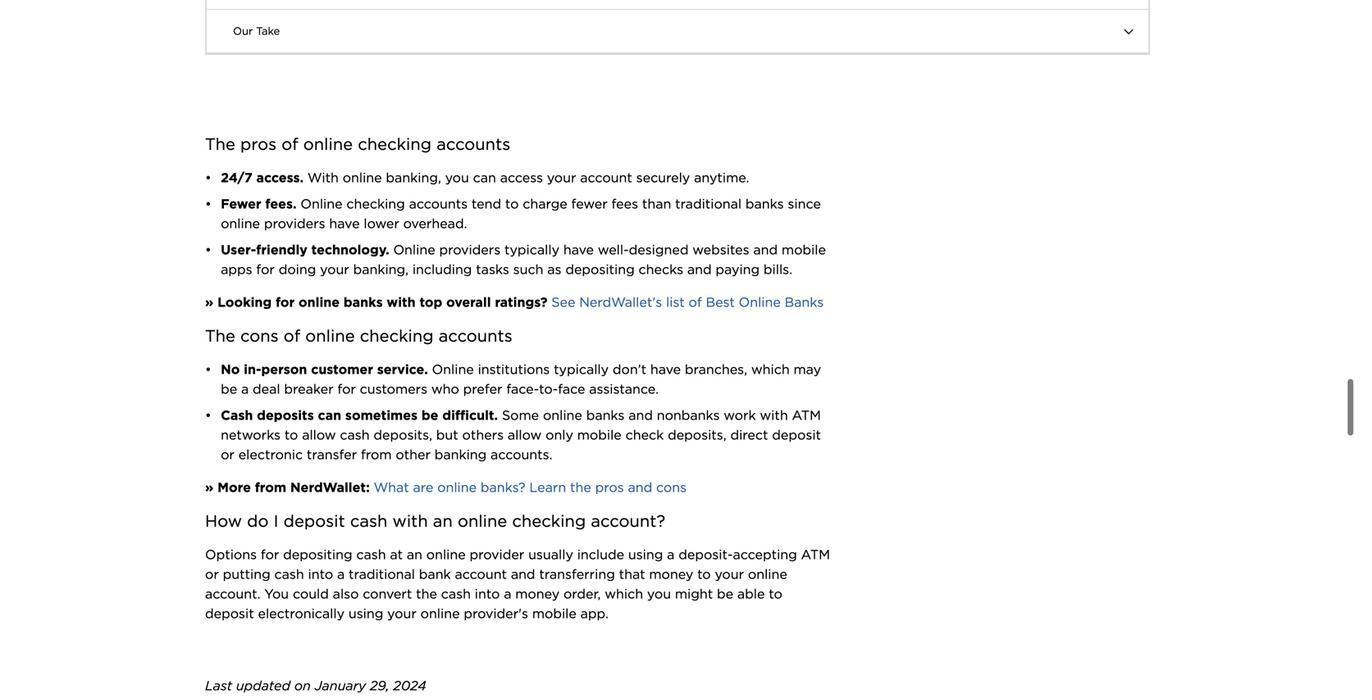 Task type: describe. For each thing, give the bounding box(es) containing it.
bills.
[[764, 262, 792, 278]]

other
[[396, 447, 431, 463]]

app.
[[580, 606, 609, 622]]

well-
[[598, 242, 629, 258]]

and inside some online banks and nonbanks work with atm networks to allow cash deposits, but others allow only mobile check deposits, direct deposit or electronic transfer from other banking accounts.
[[629, 408, 653, 424]]

customer
[[311, 362, 373, 378]]

for inside online institutions typically don't have branches, which may be a deal breaker for customers who prefer face-to-face assistance.
[[337, 382, 356, 398]]

and up bills.
[[753, 242, 778, 258]]

face
[[558, 382, 585, 398]]

may
[[794, 362, 821, 378]]

top
[[420, 295, 442, 311]]

0 vertical spatial the
[[570, 480, 591, 496]]

0 vertical spatial into
[[308, 567, 333, 583]]

websites
[[693, 242, 749, 258]]

able
[[737, 587, 765, 603]]

online inside some online banks and nonbanks work with atm networks to allow cash deposits, but others allow only mobile check deposits, direct deposit or electronic transfer from other banking accounts.
[[543, 408, 582, 424]]

looking
[[217, 295, 272, 311]]

a up also
[[337, 567, 345, 583]]

accepting
[[733, 547, 797, 563]]

account inside options for depositing cash at an online provider usually include using a deposit-accepting atm or putting cash into a traditional bank account and transferring that money to your online account. you could also convert the cash into a money order, which you might be able to deposit electronically using your online provider's mobile app.
[[455, 567, 507, 583]]

the pros of online checking accounts
[[205, 135, 510, 154]]

24/7
[[221, 170, 252, 186]]

mobile inside options for depositing cash at an online provider usually include using a deposit-accepting atm or putting cash into a traditional bank account and transferring that money to your online account. you could also convert the cash into a money order, which you might be able to deposit electronically using your online provider's mobile app.
[[532, 606, 577, 622]]

and up account?
[[628, 480, 652, 496]]

who
[[431, 382, 459, 398]]

putting
[[223, 567, 270, 583]]

online down the pros of online checking accounts
[[343, 170, 382, 186]]

mobile inside some online banks and nonbanks work with atm networks to allow cash deposits, but others allow only mobile check deposits, direct deposit or electronic transfer from other banking accounts.
[[577, 428, 622, 444]]

online up bank
[[426, 547, 466, 563]]

your inside online providers typically have well-designed websites and mobile apps for doing your banking, including tasks such as depositing checks and paying bills.
[[320, 262, 349, 278]]

networks
[[221, 428, 281, 444]]

online down banking
[[437, 480, 477, 496]]

checks
[[639, 262, 683, 278]]

institutions
[[478, 362, 550, 378]]

online for checking
[[301, 196, 343, 212]]

accounts for the cons of online checking accounts
[[439, 327, 513, 346]]

electronically
[[258, 606, 345, 622]]

cash up 'you'
[[274, 567, 304, 583]]

online institutions typically don't have branches, which may be a deal breaker for customers who prefer face-to-face assistance.
[[221, 362, 825, 398]]

accounts for the pros of online checking accounts
[[437, 135, 510, 154]]

deposits
[[257, 408, 314, 424]]

the for the cons of online checking accounts
[[205, 327, 235, 346]]

convert
[[363, 587, 412, 603]]

1 allow from the left
[[302, 428, 336, 444]]

how do i deposit cash with an online checking account?
[[205, 512, 665, 532]]

cash deposits can sometimes be difficult.
[[221, 408, 502, 424]]

with inside some online banks and nonbanks work with atm networks to allow cash deposits, but others allow only mobile check deposits, direct deposit or electronic transfer from other banking accounts.
[[760, 408, 788, 424]]

no in-person customer service.
[[221, 362, 432, 378]]

online up provider
[[458, 512, 507, 532]]

cash inside some online banks and nonbanks work with atm networks to allow cash deposits, but others allow only mobile check deposits, direct deposit or electronic transfer from other banking accounts.
[[340, 428, 370, 444]]

are
[[413, 480, 433, 496]]

no
[[221, 362, 240, 378]]

1 vertical spatial of
[[689, 295, 702, 311]]

online down bank
[[420, 606, 460, 622]]

tend
[[472, 196, 501, 212]]

person
[[261, 362, 307, 378]]

how
[[205, 512, 242, 532]]

best
[[706, 295, 735, 311]]

what
[[374, 480, 409, 496]]

typically for as
[[504, 242, 559, 258]]

you inside options for depositing cash at an online provider usually include using a deposit-accepting atm or putting cash into a traditional bank account and transferring that money to your online account. you could also convert the cash into a money order, which you might be able to deposit electronically using your online provider's mobile app.
[[647, 587, 671, 603]]

to inside the online checking accounts tend to charge fewer fees than traditional banks since online providers have lower overhead.
[[505, 196, 519, 212]]

0 vertical spatial pros
[[240, 135, 277, 154]]

be inside options for depositing cash at an online provider usually include using a deposit-accepting atm or putting cash into a traditional bank account and transferring that money to your online account. you could also convert the cash into a money order, which you might be able to deposit electronically using your online provider's mobile app.
[[717, 587, 733, 603]]

1 horizontal spatial pros
[[595, 480, 624, 496]]

some
[[502, 408, 539, 424]]

banks inside the online checking accounts tend to charge fewer fees than traditional banks since online providers have lower overhead.
[[746, 196, 784, 212]]

difficult.
[[442, 408, 498, 424]]

0 vertical spatial account
[[580, 170, 632, 186]]

1 vertical spatial money
[[515, 587, 560, 603]]

to inside some online banks and nonbanks work with atm networks to allow cash deposits, but others allow only mobile check deposits, direct deposit or electronic transfer from other banking accounts.
[[285, 428, 298, 444]]

the inside options for depositing cash at an online provider usually include using a deposit-accepting atm or putting cash into a traditional bank account and transferring that money to your online account. you could also convert the cash into a money order, which you might be able to deposit electronically using your online provider's mobile app.
[[416, 587, 437, 603]]

order,
[[564, 587, 601, 603]]

user-
[[221, 242, 256, 258]]

29,
[[370, 679, 389, 695]]

do
[[247, 512, 269, 532]]

providers inside the online checking accounts tend to charge fewer fees than traditional banks since online providers have lower overhead.
[[264, 216, 325, 232]]

your down "convert"
[[387, 606, 417, 622]]

in-
[[244, 362, 261, 378]]

1 vertical spatial deposit
[[283, 512, 345, 532]]

user-friendly technology.
[[221, 242, 393, 258]]

doing
[[279, 262, 316, 278]]

some online banks and nonbanks work with atm networks to allow cash deposits, but others allow only mobile check deposits, direct deposit or electronic transfer from other banking accounts.
[[221, 408, 825, 463]]

» looking for online banks with top overall ratings? see nerdwallet's list of best online banks
[[205, 295, 824, 311]]

only
[[546, 428, 573, 444]]

the cons of online checking accounts
[[205, 327, 513, 346]]

fees.
[[265, 196, 297, 212]]

nonbanks
[[657, 408, 720, 424]]

0 horizontal spatial from
[[255, 480, 286, 496]]

overhead.
[[403, 216, 467, 232]]

1 vertical spatial into
[[475, 587, 500, 603]]

online down bills.
[[739, 295, 781, 311]]

assistance.
[[589, 382, 659, 398]]

see nerdwallet's list of best online banks link
[[551, 295, 824, 311]]

deal
[[253, 382, 280, 398]]

your up 'charge'
[[547, 170, 576, 186]]

learn
[[529, 480, 566, 496]]

cash left "at"
[[356, 547, 386, 563]]

tasks
[[476, 262, 509, 278]]

provider's
[[464, 606, 528, 622]]

fees
[[612, 196, 638, 212]]

account.
[[205, 587, 260, 603]]

our take
[[233, 25, 280, 37]]

see
[[551, 295, 575, 311]]

also
[[333, 587, 359, 603]]

i
[[274, 512, 278, 532]]

including
[[412, 262, 472, 278]]

atm inside some online banks and nonbanks work with atm networks to allow cash deposits, but others allow only mobile check deposits, direct deposit or electronic transfer from other banking accounts.
[[792, 408, 821, 424]]

and down websites
[[687, 262, 712, 278]]

options
[[205, 547, 257, 563]]

checking inside the online checking accounts tend to charge fewer fees than traditional banks since online providers have lower overhead.
[[346, 196, 405, 212]]

2024
[[393, 679, 426, 695]]

atm inside options for depositing cash at an online provider usually include using a deposit-accepting atm or putting cash into a traditional bank account and transferring that money to your online account. you could also convert the cash into a money order, which you might be able to deposit electronically using your online provider's mobile app.
[[801, 547, 830, 563]]

which inside options for depositing cash at an online provider usually include using a deposit-accepting atm or putting cash into a traditional bank account and transferring that money to your online account. you could also convert the cash into a money order, which you might be able to deposit electronically using your online provider's mobile app.
[[605, 587, 643, 603]]

more
[[217, 480, 251, 496]]

1 horizontal spatial money
[[649, 567, 693, 583]]

with for account?
[[393, 512, 428, 532]]

traditional inside options for depositing cash at an online provider usually include using a deposit-accepting atm or putting cash into a traditional bank account and transferring that money to your online account. you could also convert the cash into a money order, which you might be able to deposit electronically using your online provider's mobile app.
[[349, 567, 415, 583]]

of for the cons of online checking accounts
[[284, 327, 300, 346]]

at
[[390, 547, 403, 563]]

fewer
[[571, 196, 608, 212]]

0 horizontal spatial banks
[[344, 295, 383, 311]]

be inside online institutions typically don't have branches, which may be a deal breaker for customers who prefer face-to-face assistance.
[[221, 382, 237, 398]]

to right able
[[769, 587, 782, 603]]

fewer fees.
[[221, 196, 301, 212]]

0 horizontal spatial cons
[[240, 327, 279, 346]]

online inside the online checking accounts tend to charge fewer fees than traditional banks since online providers have lower overhead.
[[221, 216, 260, 232]]

service.
[[377, 362, 428, 378]]

take
[[256, 25, 280, 37]]

include
[[577, 547, 624, 563]]



Task type: locate. For each thing, give the bounding box(es) containing it.
0 horizontal spatial account
[[455, 567, 507, 583]]

deposits, up the other
[[374, 428, 432, 444]]

an inside options for depositing cash at an online provider usually include using a deposit-accepting atm or putting cash into a traditional bank account and transferring that money to your online account. you could also convert the cash into a money order, which you might be able to deposit electronically using your online provider's mobile app.
[[407, 547, 422, 563]]

2 » from the top
[[205, 480, 214, 496]]

0 vertical spatial using
[[628, 547, 663, 563]]

providers down fees.
[[264, 216, 325, 232]]

allow
[[302, 428, 336, 444], [508, 428, 542, 444]]

online down "with"
[[301, 196, 343, 212]]

cons up in-
[[240, 327, 279, 346]]

of right the list
[[689, 295, 702, 311]]

the right learn
[[570, 480, 591, 496]]

money up might
[[649, 567, 693, 583]]

and
[[753, 242, 778, 258], [687, 262, 712, 278], [629, 408, 653, 424], [628, 480, 652, 496], [511, 567, 535, 583]]

with for see
[[387, 295, 416, 311]]

transferring
[[539, 567, 615, 583]]

the down bank
[[416, 587, 437, 603]]

you up overhead.
[[445, 170, 469, 186]]

and inside options for depositing cash at an online provider usually include using a deposit-accepting atm or putting cash into a traditional bank account and transferring that money to your online account. you could also convert the cash into a money order, which you might be able to deposit electronically using your online provider's mobile app.
[[511, 567, 535, 583]]

0 horizontal spatial or
[[205, 567, 219, 583]]

1 vertical spatial from
[[255, 480, 286, 496]]

work
[[724, 408, 756, 424]]

online up who
[[432, 362, 474, 378]]

pros
[[240, 135, 277, 154], [595, 480, 624, 496]]

1 deposits, from the left
[[374, 428, 432, 444]]

of for the pros of online checking accounts
[[282, 135, 298, 154]]

1 vertical spatial or
[[205, 567, 219, 583]]

1 vertical spatial an
[[407, 547, 422, 563]]

1 vertical spatial »
[[205, 480, 214, 496]]

our
[[233, 25, 253, 37]]

or inside some online banks and nonbanks work with atm networks to allow cash deposits, but others allow only mobile check deposits, direct deposit or electronic transfer from other banking accounts.
[[221, 447, 235, 463]]

banks
[[746, 196, 784, 212], [344, 295, 383, 311], [586, 408, 625, 424]]

typically inside online institutions typically don't have branches, which may be a deal breaker for customers who prefer face-to-face assistance.
[[554, 362, 609, 378]]

online inside online institutions typically don't have branches, which may be a deal breaker for customers who prefer face-to-face assistance.
[[432, 362, 474, 378]]

1 horizontal spatial deposits,
[[668, 428, 727, 444]]

deposit down account.
[[205, 606, 254, 622]]

mobile inside online providers typically have well-designed websites and mobile apps for doing your banking, including tasks such as depositing checks and paying bills.
[[782, 242, 826, 258]]

0 vertical spatial have
[[329, 216, 360, 232]]

cash down bank
[[441, 587, 471, 603]]

could
[[293, 587, 329, 603]]

0 horizontal spatial which
[[605, 587, 643, 603]]

0 vertical spatial providers
[[264, 216, 325, 232]]

cash down what
[[350, 512, 388, 532]]

online for institutions
[[432, 362, 474, 378]]

access.
[[256, 170, 304, 186]]

customers
[[360, 382, 427, 398]]

0 horizontal spatial have
[[329, 216, 360, 232]]

or
[[221, 447, 235, 463], [205, 567, 219, 583]]

traditional up "convert"
[[349, 567, 415, 583]]

pros up 'access.'
[[240, 135, 277, 154]]

online down the accepting
[[748, 567, 787, 583]]

typically for to-
[[554, 362, 609, 378]]

for up "putting"
[[261, 547, 279, 563]]

paying
[[716, 262, 760, 278]]

typically up such
[[504, 242, 559, 258]]

online inside the online checking accounts tend to charge fewer fees than traditional banks since online providers have lower overhead.
[[301, 196, 343, 212]]

depositing inside options for depositing cash at an online provider usually include using a deposit-accepting atm or putting cash into a traditional bank account and transferring that money to your online account. you could also convert the cash into a money order, which you might be able to deposit electronically using your online provider's mobile app.
[[283, 547, 352, 563]]

0 horizontal spatial an
[[407, 547, 422, 563]]

1 horizontal spatial mobile
[[577, 428, 622, 444]]

fewer
[[221, 196, 261, 212]]

0 vertical spatial from
[[361, 447, 392, 463]]

nerdwallet's
[[579, 295, 662, 311]]

nerdwallet:
[[290, 480, 370, 496]]

banking
[[435, 447, 487, 463]]

atm down may
[[792, 408, 821, 424]]

1 horizontal spatial account
[[580, 170, 632, 186]]

0 vertical spatial or
[[221, 447, 235, 463]]

» for » more from nerdwallet: what are online banks? learn the pros and cons
[[205, 480, 214, 496]]

of up 'access.'
[[282, 135, 298, 154]]

traditional inside the online checking accounts tend to charge fewer fees than traditional banks since online providers have lower overhead.
[[675, 196, 742, 212]]

» more from nerdwallet: what are online banks? learn the pros and cons
[[205, 480, 687, 496]]

1 vertical spatial cons
[[656, 480, 687, 496]]

accounts
[[437, 135, 510, 154], [409, 196, 468, 212], [439, 327, 513, 346]]

from
[[361, 447, 392, 463], [255, 480, 286, 496]]

1 vertical spatial be
[[422, 408, 438, 424]]

but
[[436, 428, 458, 444]]

» left looking
[[205, 295, 214, 311]]

banks
[[785, 295, 824, 311]]

typically inside online providers typically have well-designed websites and mobile apps for doing your banking, including tasks such as depositing checks and paying bills.
[[504, 242, 559, 258]]

for inside options for depositing cash at an online provider usually include using a deposit-accepting atm or putting cash into a traditional bank account and transferring that money to your online account. you could also convert the cash into a money order, which you might be able to deposit electronically using your online provider's mobile app.
[[261, 547, 279, 563]]

that
[[619, 567, 645, 583]]

2 horizontal spatial have
[[650, 362, 681, 378]]

our take button
[[207, 10, 1148, 53]]

1 vertical spatial depositing
[[283, 547, 352, 563]]

your up able
[[715, 567, 744, 583]]

0 horizontal spatial you
[[445, 170, 469, 186]]

for down friendly
[[256, 262, 275, 278]]

mobile down the order,
[[532, 606, 577, 622]]

securely
[[636, 170, 690, 186]]

1 horizontal spatial banks
[[586, 408, 625, 424]]

the up '24/7'
[[205, 135, 235, 154]]

last updated on january 29, 2024
[[205, 679, 426, 695]]

0 vertical spatial typically
[[504, 242, 559, 258]]

1 horizontal spatial or
[[221, 447, 235, 463]]

accounts up 24/7 access. with online banking, you can access your account securely anytime.
[[437, 135, 510, 154]]

with left top
[[387, 295, 416, 311]]

with up direct
[[760, 408, 788, 424]]

with
[[387, 295, 416, 311], [760, 408, 788, 424], [393, 512, 428, 532]]

banks up the cons of online checking accounts at the left of the page
[[344, 295, 383, 311]]

checking
[[358, 135, 432, 154], [346, 196, 405, 212], [360, 327, 434, 346], [512, 512, 586, 532]]

online up no in-person customer service.
[[305, 327, 355, 346]]

allow up transfer
[[302, 428, 336, 444]]

1 horizontal spatial have
[[563, 242, 594, 258]]

online down overhead.
[[393, 242, 435, 258]]

traditional down anytime. at the top
[[675, 196, 742, 212]]

1 horizontal spatial depositing
[[565, 262, 635, 278]]

0 vertical spatial the
[[205, 135, 235, 154]]

your down technology.
[[320, 262, 349, 278]]

january
[[315, 679, 366, 695]]

banks?
[[481, 480, 525, 496]]

or down options
[[205, 567, 219, 583]]

1 vertical spatial mobile
[[577, 428, 622, 444]]

banking,
[[386, 170, 441, 186], [353, 262, 409, 278]]

providers inside online providers typically have well-designed websites and mobile apps for doing your banking, including tasks such as depositing checks and paying bills.
[[439, 242, 501, 258]]

1 vertical spatial have
[[563, 242, 594, 258]]

1 vertical spatial the
[[416, 587, 437, 603]]

1 horizontal spatial using
[[628, 547, 663, 563]]

deposit right direct
[[772, 428, 821, 444]]

1 horizontal spatial traditional
[[675, 196, 742, 212]]

using
[[628, 547, 663, 563], [349, 606, 383, 622]]

0 horizontal spatial money
[[515, 587, 560, 603]]

what are online banks? learn the pros and cons link
[[374, 480, 687, 496]]

providers
[[264, 216, 325, 232], [439, 242, 501, 258]]

cash
[[221, 408, 253, 424]]

1 horizontal spatial deposit
[[283, 512, 345, 532]]

0 vertical spatial depositing
[[565, 262, 635, 278]]

1 horizontal spatial be
[[422, 408, 438, 424]]

2 horizontal spatial deposit
[[772, 428, 821, 444]]

friendly
[[256, 242, 308, 258]]

1 vertical spatial you
[[647, 587, 671, 603]]

than
[[642, 196, 671, 212]]

transfer
[[307, 447, 357, 463]]

deposit down 'nerdwallet:'
[[283, 512, 345, 532]]

accounts inside the online checking accounts tend to charge fewer fees than traditional banks since online providers have lower overhead.
[[409, 196, 468, 212]]

list
[[666, 295, 685, 311]]

1 vertical spatial using
[[349, 606, 383, 622]]

0 vertical spatial with
[[387, 295, 416, 311]]

0 horizontal spatial can
[[318, 408, 341, 424]]

an
[[433, 512, 453, 532], [407, 547, 422, 563]]

to down 'deposits' at the left bottom of page
[[285, 428, 298, 444]]

accounts down the overall
[[439, 327, 513, 346]]

1 vertical spatial typically
[[554, 362, 609, 378]]

providers up tasks
[[439, 242, 501, 258]]

as
[[547, 262, 562, 278]]

don't
[[613, 362, 646, 378]]

0 vertical spatial banking,
[[386, 170, 441, 186]]

1 vertical spatial banking,
[[353, 262, 409, 278]]

from down electronic
[[255, 480, 286, 496]]

1 vertical spatial accounts
[[409, 196, 468, 212]]

1 vertical spatial atm
[[801, 547, 830, 563]]

2 horizontal spatial be
[[717, 587, 733, 603]]

the for the pros of online checking accounts
[[205, 135, 235, 154]]

to right tend
[[505, 196, 519, 212]]

banking, inside online providers typically have well-designed websites and mobile apps for doing your banking, including tasks such as depositing checks and paying bills.
[[353, 262, 409, 278]]

1 horizontal spatial cons
[[656, 480, 687, 496]]

updated
[[236, 679, 290, 695]]

0 horizontal spatial providers
[[264, 216, 325, 232]]

electronic
[[238, 447, 303, 463]]

2 vertical spatial mobile
[[532, 606, 577, 622]]

and up check
[[629, 408, 653, 424]]

be down the no
[[221, 382, 237, 398]]

0 vertical spatial »
[[205, 295, 214, 311]]

0 horizontal spatial the
[[416, 587, 437, 603]]

prefer
[[463, 382, 502, 398]]

deposit-
[[679, 547, 733, 563]]

into up provider's
[[475, 587, 500, 603]]

a up provider's
[[504, 587, 511, 603]]

into up could
[[308, 567, 333, 583]]

0 vertical spatial mobile
[[782, 242, 826, 258]]

1 vertical spatial providers
[[439, 242, 501, 258]]

lower
[[364, 216, 399, 232]]

depositing down well-
[[565, 262, 635, 278]]

mobile up bills.
[[782, 242, 826, 258]]

last
[[205, 679, 232, 695]]

technology.
[[311, 242, 389, 258]]

1 » from the top
[[205, 295, 214, 311]]

the
[[205, 135, 235, 154], [205, 327, 235, 346]]

or down networks
[[221, 447, 235, 463]]

have inside online institutions typically don't have branches, which may be a deal breaker for customers who prefer face-to-face assistance.
[[650, 362, 681, 378]]

a inside online institutions typically don't have branches, which may be a deal breaker for customers who prefer face-to-face assistance.
[[241, 382, 249, 398]]

others
[[462, 428, 504, 444]]

0 vertical spatial accounts
[[437, 135, 510, 154]]

to down deposit-
[[697, 567, 711, 583]]

2 allow from the left
[[508, 428, 542, 444]]

0 vertical spatial can
[[473, 170, 496, 186]]

1 horizontal spatial into
[[475, 587, 500, 603]]

2 vertical spatial be
[[717, 587, 733, 603]]

online checking accounts tend to charge fewer fees than traditional banks since online providers have lower overhead.
[[221, 196, 825, 232]]

deposits, down nonbanks on the bottom of the page
[[668, 428, 727, 444]]

deposit inside options for depositing cash at an online provider usually include using a deposit-accepting atm or putting cash into a traditional bank account and transferring that money to your online account. you could also convert the cash into a money order, which you might be able to deposit electronically using your online provider's mobile app.
[[205, 606, 254, 622]]

0 vertical spatial which
[[751, 362, 790, 378]]

banking, down technology.
[[353, 262, 409, 278]]

2 vertical spatial with
[[393, 512, 428, 532]]

options for depositing cash at an online provider usually include using a deposit-accepting atm or putting cash into a traditional bank account and transferring that money to your online account. you could also convert the cash into a money order, which you might be able to deposit electronically using your online provider's mobile app.
[[205, 547, 834, 622]]

which down that
[[605, 587, 643, 603]]

online up "with"
[[303, 135, 353, 154]]

online for providers
[[393, 242, 435, 258]]

from inside some online banks and nonbanks work with atm networks to allow cash deposits, but others allow only mobile check deposits, direct deposit or electronic transfer from other banking accounts.
[[361, 447, 392, 463]]

face-
[[506, 382, 539, 398]]

banks inside some online banks and nonbanks work with atm networks to allow cash deposits, but others allow only mobile check deposits, direct deposit or electronic transfer from other banking accounts.
[[586, 408, 625, 424]]

0 horizontal spatial using
[[349, 606, 383, 622]]

1 vertical spatial the
[[205, 327, 235, 346]]

breaker
[[284, 382, 334, 398]]

1 vertical spatial traditional
[[349, 567, 415, 583]]

1 horizontal spatial the
[[570, 480, 591, 496]]

0 vertical spatial money
[[649, 567, 693, 583]]

1 the from the top
[[205, 135, 235, 154]]

0 horizontal spatial pros
[[240, 135, 277, 154]]

0 horizontal spatial mobile
[[532, 606, 577, 622]]

have right don't
[[650, 362, 681, 378]]

banks down assistance.
[[586, 408, 625, 424]]

depositing inside online providers typically have well-designed websites and mobile apps for doing your banking, including tasks such as depositing checks and paying bills.
[[565, 262, 635, 278]]

you left might
[[647, 587, 671, 603]]

» for » looking for online banks with top overall ratings? see nerdwallet's list of best online banks
[[205, 295, 214, 311]]

0 vertical spatial atm
[[792, 408, 821, 424]]

mobile
[[782, 242, 826, 258], [577, 428, 622, 444], [532, 606, 577, 622]]

using up that
[[628, 547, 663, 563]]

on
[[294, 679, 311, 695]]

a left deposit-
[[667, 547, 675, 563]]

with
[[308, 170, 339, 186]]

can
[[473, 170, 496, 186], [318, 408, 341, 424]]

online down doing
[[299, 295, 340, 311]]

or inside options for depositing cash at an online provider usually include using a deposit-accepting atm or putting cash into a traditional bank account and transferring that money to your online account. you could also convert the cash into a money order, which you might be able to deposit electronically using your online provider's mobile app.
[[205, 567, 219, 583]]

cons
[[240, 327, 279, 346], [656, 480, 687, 496]]

banks left "since"
[[746, 196, 784, 212]]

money
[[649, 567, 693, 583], [515, 587, 560, 603]]

0 vertical spatial banks
[[746, 196, 784, 212]]

0 vertical spatial cons
[[240, 327, 279, 346]]

1 horizontal spatial from
[[361, 447, 392, 463]]

might
[[675, 587, 713, 603]]

0 horizontal spatial allow
[[302, 428, 336, 444]]

online inside online providers typically have well-designed websites and mobile apps for doing your banking, including tasks such as depositing checks and paying bills.
[[393, 242, 435, 258]]

2 horizontal spatial banks
[[746, 196, 784, 212]]

1 vertical spatial can
[[318, 408, 341, 424]]

for inside online providers typically have well-designed websites and mobile apps for doing your banking, including tasks such as depositing checks and paying bills.
[[256, 262, 275, 278]]

apps
[[221, 262, 252, 278]]

online down fewer
[[221, 216, 260, 232]]

account?
[[591, 512, 665, 532]]

2 deposits, from the left
[[668, 428, 727, 444]]

account up fewer on the top left of the page
[[580, 170, 632, 186]]

bank
[[419, 567, 451, 583]]

depositing up could
[[283, 547, 352, 563]]

be up but
[[422, 408, 438, 424]]

0 vertical spatial traditional
[[675, 196, 742, 212]]

deposit inside some online banks and nonbanks work with atm networks to allow cash deposits, but others allow only mobile check deposits, direct deposit or electronic transfer from other banking accounts.
[[772, 428, 821, 444]]

of up person
[[284, 327, 300, 346]]

can down the breaker
[[318, 408, 341, 424]]

branches,
[[685, 362, 747, 378]]

with up "at"
[[393, 512, 428, 532]]

an down » more from nerdwallet: what are online banks? learn the pros and cons
[[433, 512, 453, 532]]

to-
[[539, 382, 558, 398]]

and down provider
[[511, 567, 535, 583]]

pros up account?
[[595, 480, 624, 496]]

cash down cash deposits can sometimes be difficult.
[[340, 428, 370, 444]]

cons up account?
[[656, 480, 687, 496]]

0 horizontal spatial deposit
[[205, 606, 254, 622]]

ratings?
[[495, 295, 548, 311]]

1 vertical spatial banks
[[344, 295, 383, 311]]

have inside online providers typically have well-designed websites and mobile apps for doing your banking, including tasks such as depositing checks and paying bills.
[[563, 242, 594, 258]]

1 horizontal spatial allow
[[508, 428, 542, 444]]

which left may
[[751, 362, 790, 378]]

which inside online institutions typically don't have branches, which may be a deal breaker for customers who prefer face-to-face assistance.
[[751, 362, 790, 378]]

the
[[570, 480, 591, 496], [416, 587, 437, 603]]

1 vertical spatial pros
[[595, 480, 624, 496]]

check
[[626, 428, 664, 444]]

allow up "accounts."
[[508, 428, 542, 444]]

0 vertical spatial an
[[433, 512, 453, 532]]

direct
[[730, 428, 768, 444]]

usually
[[528, 547, 573, 563]]

0 vertical spatial of
[[282, 135, 298, 154]]

2 vertical spatial accounts
[[439, 327, 513, 346]]

accounts up overhead.
[[409, 196, 468, 212]]

charge
[[523, 196, 567, 212]]

typically up face
[[554, 362, 609, 378]]

have up technology.
[[329, 216, 360, 232]]

can up tend
[[473, 170, 496, 186]]

1 horizontal spatial can
[[473, 170, 496, 186]]

1 horizontal spatial which
[[751, 362, 790, 378]]

the up the no
[[205, 327, 235, 346]]

for down doing
[[276, 295, 295, 311]]

0 vertical spatial you
[[445, 170, 469, 186]]

2 vertical spatial have
[[650, 362, 681, 378]]

to
[[505, 196, 519, 212], [285, 428, 298, 444], [697, 567, 711, 583], [769, 587, 782, 603]]

online providers typically have well-designed websites and mobile apps for doing your banking, including tasks such as depositing checks and paying bills.
[[221, 242, 830, 278]]

2 vertical spatial of
[[284, 327, 300, 346]]

banking, up overhead.
[[386, 170, 441, 186]]

online up only
[[543, 408, 582, 424]]

an right "at"
[[407, 547, 422, 563]]

have inside the online checking accounts tend to charge fewer fees than traditional banks since online providers have lower overhead.
[[329, 216, 360, 232]]

2 the from the top
[[205, 327, 235, 346]]

0 horizontal spatial into
[[308, 567, 333, 583]]

» left more
[[205, 480, 214, 496]]

for down customer
[[337, 382, 356, 398]]



Task type: vqa. For each thing, say whether or not it's contained in the screenshot.
Sallie on the left of page
no



